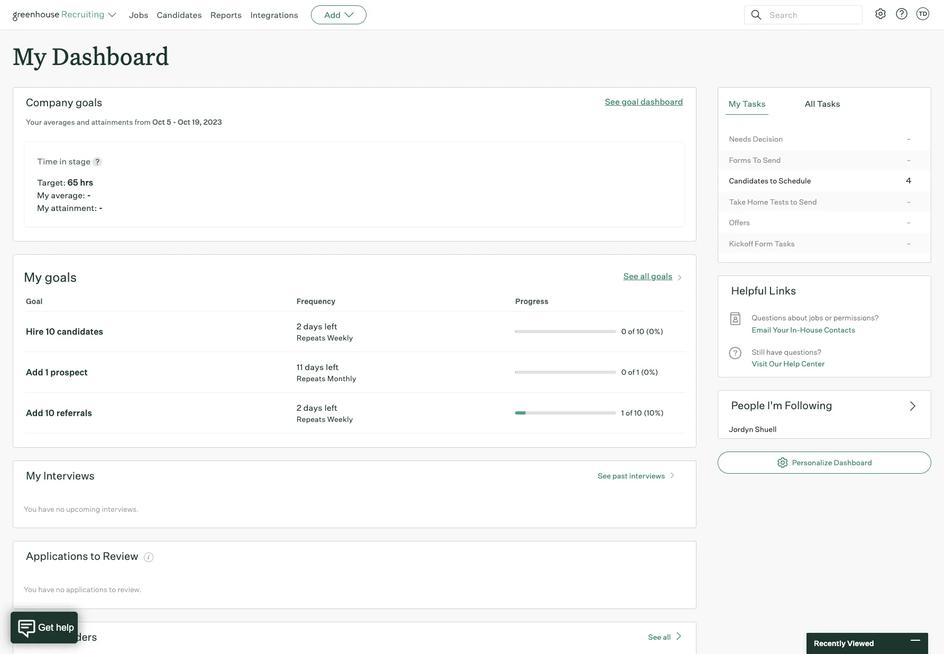 Task type: vqa. For each thing, say whether or not it's contained in the screenshot.


Task type: describe. For each thing, give the bounding box(es) containing it.
questions about jobs or permissions? email your in-house contacts
[[752, 313, 879, 334]]

see for my reminders
[[648, 632, 661, 641]]

or
[[825, 313, 832, 322]]

see past interviews
[[598, 471, 665, 480]]

my goals
[[24, 269, 77, 285]]

form
[[755, 239, 773, 248]]

jobs
[[129, 10, 148, 20]]

helpful
[[731, 284, 767, 297]]

time in
[[37, 156, 68, 166]]

people i'm following link
[[718, 390, 931, 420]]

td
[[919, 10, 927, 17]]

goal
[[26, 297, 43, 306]]

personalize dashboard
[[792, 458, 872, 467]]

forms
[[729, 155, 751, 164]]

needs decision
[[729, 134, 783, 143]]

see goal dashboard
[[605, 96, 683, 107]]

0 vertical spatial send
[[763, 155, 781, 164]]

no for upcoming
[[56, 504, 64, 513]]

0 for 2 days left
[[621, 327, 626, 336]]

left for prospect
[[326, 362, 339, 372]]

dashboard
[[641, 96, 683, 107]]

my tasks
[[729, 98, 766, 109]]

offers
[[729, 218, 750, 227]]

candidates for candidates
[[157, 10, 202, 20]]

(10%)
[[644, 408, 664, 417]]

tests
[[770, 197, 789, 206]]

jordyn shuell link
[[719, 420, 931, 438]]

progress bar for referrals
[[425, 411, 616, 415]]

repeats for prospect
[[297, 374, 326, 383]]

see for my interviews
[[598, 471, 611, 480]]

contacts
[[824, 325, 855, 334]]

to
[[753, 155, 761, 164]]

(0%) for 2 days left
[[646, 327, 663, 336]]

all for reminders
[[663, 632, 671, 641]]

of for hire 10 candidates
[[628, 327, 635, 336]]

of for add 1 prospect
[[628, 367, 635, 376]]

see for my goals
[[623, 271, 638, 281]]

5
[[167, 118, 171, 127]]

add 1 prospect
[[26, 367, 88, 378]]

permissions?
[[834, 313, 879, 322]]

2 days left repeats weekly for hire 10 candidates
[[297, 321, 353, 342]]

still have questions? visit our help center
[[752, 348, 825, 368]]

11
[[297, 362, 303, 372]]

(0%) for 11 days left
[[641, 367, 658, 376]]

monthly
[[327, 374, 356, 383]]

averages
[[43, 118, 75, 127]]

still
[[752, 348, 765, 356]]

frequency
[[297, 297, 336, 306]]

shuell
[[755, 425, 777, 434]]

0 horizontal spatial 1
[[45, 367, 49, 378]]

dashboard for personalize dashboard
[[834, 458, 872, 467]]

progress bar for candidates
[[515, 330, 616, 333]]

your inside questions about jobs or permissions? email your in-house contacts
[[773, 325, 789, 334]]

add 10 referrals
[[26, 408, 92, 418]]

2 for hire 10 candidates
[[297, 321, 301, 331]]

referrals
[[56, 408, 92, 418]]

see all link
[[648, 631, 683, 641]]

left for candidates
[[324, 321, 337, 331]]

progress bar for prospect
[[515, 371, 616, 374]]

0 of 10 (0%)
[[621, 327, 663, 336]]

weekly for hire 10 candidates
[[327, 333, 353, 342]]

see for company goals
[[605, 96, 620, 107]]

visit
[[752, 359, 768, 368]]

my for goals
[[24, 269, 42, 285]]

candidates for candidates to schedule
[[729, 176, 769, 185]]

average:
[[51, 190, 85, 200]]

of for add 10 referrals
[[626, 408, 633, 417]]

all
[[805, 98, 815, 109]]

tab list containing my tasks
[[726, 93, 924, 115]]

personalize
[[792, 458, 832, 467]]

you for you have no upcoming interviews.
[[24, 504, 37, 513]]

td button
[[917, 7, 929, 20]]

questions?
[[784, 348, 821, 356]]

td button
[[915, 5, 931, 22]]

company
[[26, 96, 73, 109]]

upcoming
[[66, 504, 100, 513]]

attainments
[[91, 118, 133, 127]]

recently
[[814, 639, 846, 648]]

tasks for all tasks
[[817, 98, 840, 109]]

personalize dashboard link
[[718, 452, 931, 474]]

my tasks button
[[726, 93, 768, 115]]

10 up 0 of 1 (0%)
[[637, 327, 644, 336]]

left for referrals
[[324, 402, 337, 413]]

configure image
[[874, 7, 887, 20]]

goals for company goals
[[76, 96, 102, 109]]

kickoff
[[729, 239, 753, 248]]

review.
[[118, 585, 142, 594]]

my interviews
[[26, 469, 95, 482]]

all tasks
[[805, 98, 840, 109]]

add for add 1 prospect
[[26, 367, 43, 378]]

jobs link
[[129, 10, 148, 20]]

and
[[77, 118, 90, 127]]

no for applications
[[56, 585, 64, 594]]

past
[[613, 471, 628, 480]]

to right tests
[[790, 197, 798, 206]]

to up take home tests to send
[[770, 176, 777, 185]]

2 for add 10 referrals
[[297, 402, 301, 413]]

2 horizontal spatial 1
[[637, 367, 639, 376]]

i'm
[[767, 399, 783, 412]]

your averages and attainments from oct 5 - oct 19, 2023
[[26, 118, 222, 127]]

to left the review
[[90, 550, 100, 563]]

interviews
[[43, 469, 95, 482]]

hire
[[26, 326, 44, 337]]

see all
[[648, 632, 671, 641]]

2 days left repeats weekly for add 10 referrals
[[297, 402, 353, 424]]

needs
[[729, 134, 751, 143]]

1 of 10 (10%)
[[621, 408, 664, 417]]

viewed
[[847, 639, 874, 648]]

see all goals
[[623, 271, 673, 281]]



Task type: locate. For each thing, give the bounding box(es) containing it.
repeats for candidates
[[297, 333, 326, 342]]

1 horizontal spatial tasks
[[775, 239, 795, 248]]

1 horizontal spatial send
[[799, 197, 817, 206]]

days inside 11 days left repeats monthly
[[305, 362, 324, 372]]

tasks right all
[[817, 98, 840, 109]]

1 vertical spatial no
[[56, 585, 64, 594]]

see goal dashboard link
[[605, 96, 683, 107]]

all tasks button
[[802, 93, 843, 115]]

candidates link
[[157, 10, 202, 20]]

1 horizontal spatial your
[[773, 325, 789, 334]]

have for visit
[[766, 348, 783, 356]]

3 repeats from the top
[[297, 415, 326, 424]]

have for upcoming
[[38, 504, 54, 513]]

10
[[46, 326, 55, 337], [637, 327, 644, 336], [45, 408, 55, 418], [634, 408, 642, 417]]

days down 11 days left repeats monthly
[[303, 402, 323, 413]]

(0%) up 0 of 1 (0%)
[[646, 327, 663, 336]]

2 vertical spatial add
[[26, 408, 43, 418]]

2 0 from the top
[[621, 367, 626, 376]]

questions
[[752, 313, 786, 322]]

0 vertical spatial of
[[628, 327, 635, 336]]

add for add
[[324, 10, 341, 20]]

have
[[766, 348, 783, 356], [38, 504, 54, 513], [38, 585, 54, 594]]

0 vertical spatial have
[[766, 348, 783, 356]]

1 0 from the top
[[621, 327, 626, 336]]

0
[[621, 327, 626, 336], [621, 367, 626, 376]]

your left in-
[[773, 325, 789, 334]]

to left review.
[[109, 585, 116, 594]]

0 horizontal spatial your
[[26, 118, 42, 127]]

days right 11
[[305, 362, 324, 372]]

company goals
[[26, 96, 102, 109]]

you down applications
[[24, 585, 37, 594]]

0 vertical spatial your
[[26, 118, 42, 127]]

2 vertical spatial left
[[324, 402, 337, 413]]

decision
[[753, 134, 783, 143]]

2 vertical spatial progress bar
[[425, 411, 616, 415]]

1 repeats from the top
[[297, 333, 326, 342]]

weekly down monthly
[[327, 415, 353, 424]]

goal
[[622, 96, 639, 107]]

2 vertical spatial of
[[626, 408, 633, 417]]

0 horizontal spatial tasks
[[743, 98, 766, 109]]

oct
[[152, 118, 165, 127], [178, 118, 190, 127]]

left down monthly
[[324, 402, 337, 413]]

repeats down 11 days left repeats monthly
[[297, 415, 326, 424]]

tab list
[[726, 93, 924, 115]]

0 vertical spatial days
[[303, 321, 323, 331]]

progress
[[515, 297, 549, 306]]

have inside "still have questions? visit our help center"
[[766, 348, 783, 356]]

2 no from the top
[[56, 585, 64, 594]]

1 horizontal spatial 1
[[621, 408, 624, 417]]

greenhouse recruiting image
[[13, 8, 108, 21]]

left down frequency
[[324, 321, 337, 331]]

0 up 0 of 1 (0%)
[[621, 327, 626, 336]]

weekly
[[327, 333, 353, 342], [327, 415, 353, 424]]

jordyn shuell
[[729, 425, 777, 434]]

1
[[45, 367, 49, 378], [637, 367, 639, 376], [621, 408, 624, 417]]

2 down 11
[[297, 402, 301, 413]]

add inside popup button
[[324, 10, 341, 20]]

1 vertical spatial 2
[[297, 402, 301, 413]]

0 vertical spatial no
[[56, 504, 64, 513]]

about
[[788, 313, 807, 322]]

oct left 5
[[152, 118, 165, 127]]

1 vertical spatial progress bar
[[515, 371, 616, 374]]

11 days left repeats monthly
[[297, 362, 356, 383]]

weekly up 11 days left repeats monthly
[[327, 333, 353, 342]]

2 vertical spatial repeats
[[297, 415, 326, 424]]

house
[[800, 325, 823, 334]]

10 left referrals
[[45, 408, 55, 418]]

target:
[[37, 177, 66, 188]]

you
[[24, 504, 37, 513], [24, 585, 37, 594]]

repeats inside 11 days left repeats monthly
[[297, 374, 326, 383]]

forms to send
[[729, 155, 781, 164]]

1 vertical spatial left
[[326, 362, 339, 372]]

0 vertical spatial all
[[640, 271, 649, 281]]

home
[[747, 197, 768, 206]]

have down my interviews
[[38, 504, 54, 513]]

recently viewed
[[814, 639, 874, 648]]

send down schedule
[[799, 197, 817, 206]]

links
[[769, 284, 796, 297]]

1 horizontal spatial candidates
[[729, 176, 769, 185]]

2 oct from the left
[[178, 118, 190, 127]]

0 vertical spatial 0
[[621, 327, 626, 336]]

of up 0 of 1 (0%)
[[628, 327, 635, 336]]

1 vertical spatial you
[[24, 585, 37, 594]]

dashboard inside personalize dashboard link
[[834, 458, 872, 467]]

19,
[[192, 118, 202, 127]]

jordyn
[[729, 425, 753, 434]]

all
[[640, 271, 649, 281], [663, 632, 671, 641]]

you have no applications to review.
[[24, 585, 142, 594]]

1 vertical spatial weekly
[[327, 415, 353, 424]]

helpful links
[[731, 284, 796, 297]]

2 vertical spatial have
[[38, 585, 54, 594]]

jobs
[[809, 313, 823, 322]]

1 vertical spatial of
[[628, 367, 635, 376]]

1 2 days left repeats weekly from the top
[[297, 321, 353, 342]]

applications to review
[[26, 550, 138, 563]]

0 down 0 of 10 (0%)
[[621, 367, 626, 376]]

applications
[[26, 550, 88, 563]]

days for referrals
[[303, 402, 323, 413]]

0 vertical spatial dashboard
[[52, 40, 169, 71]]

0 vertical spatial candidates
[[157, 10, 202, 20]]

2 2 from the top
[[297, 402, 301, 413]]

dashboard for my dashboard
[[52, 40, 169, 71]]

have up "our" at the bottom of the page
[[766, 348, 783, 356]]

my for reminders
[[26, 630, 41, 644]]

candidates down forms to send in the right top of the page
[[729, 176, 769, 185]]

my for dashboard
[[13, 40, 47, 71]]

1 oct from the left
[[152, 118, 165, 127]]

0 vertical spatial you
[[24, 504, 37, 513]]

send
[[763, 155, 781, 164], [799, 197, 817, 206]]

0 vertical spatial add
[[324, 10, 341, 20]]

0 horizontal spatial dashboard
[[52, 40, 169, 71]]

2 you from the top
[[24, 585, 37, 594]]

you have no upcoming interviews.
[[24, 504, 139, 513]]

hire 10 candidates
[[26, 326, 103, 337]]

1 vertical spatial (0%)
[[641, 367, 658, 376]]

all for goals
[[640, 271, 649, 281]]

0 vertical spatial left
[[324, 321, 337, 331]]

tasks right form
[[775, 239, 795, 248]]

0 vertical spatial progress bar
[[515, 330, 616, 333]]

reports
[[210, 10, 242, 20]]

1 vertical spatial have
[[38, 504, 54, 513]]

1 2 from the top
[[297, 321, 301, 331]]

add
[[324, 10, 341, 20], [26, 367, 43, 378], [26, 408, 43, 418]]

1 vertical spatial add
[[26, 367, 43, 378]]

reminders
[[43, 630, 97, 644]]

1 vertical spatial 2 days left repeats weekly
[[297, 402, 353, 424]]

1 vertical spatial dashboard
[[834, 458, 872, 467]]

no left upcoming
[[56, 504, 64, 513]]

65
[[67, 177, 78, 188]]

1 vertical spatial days
[[305, 362, 324, 372]]

schedule
[[779, 176, 811, 185]]

0 horizontal spatial candidates
[[157, 10, 202, 20]]

my for interviews
[[26, 469, 41, 482]]

applications
[[66, 585, 107, 594]]

candidates to schedule
[[729, 176, 811, 185]]

kickoff form tasks
[[729, 239, 795, 248]]

1 vertical spatial all
[[663, 632, 671, 641]]

your down company
[[26, 118, 42, 127]]

1 horizontal spatial oct
[[178, 118, 190, 127]]

1 vertical spatial candidates
[[729, 176, 769, 185]]

days for prospect
[[305, 362, 324, 372]]

my for tasks
[[729, 98, 741, 109]]

dashboard right personalize on the bottom of page
[[834, 458, 872, 467]]

no left applications
[[56, 585, 64, 594]]

of down 0 of 10 (0%)
[[628, 367, 635, 376]]

0 for 11 days left
[[621, 367, 626, 376]]

my reminders
[[26, 630, 97, 644]]

0 vertical spatial (0%)
[[646, 327, 663, 336]]

help
[[784, 359, 800, 368]]

1 vertical spatial 0
[[621, 367, 626, 376]]

0 vertical spatial 2
[[297, 321, 301, 331]]

tasks up needs decision
[[743, 98, 766, 109]]

review
[[103, 550, 138, 563]]

days for candidates
[[303, 321, 323, 331]]

1 horizontal spatial dashboard
[[834, 458, 872, 467]]

have down applications
[[38, 585, 54, 594]]

2 horizontal spatial tasks
[[817, 98, 840, 109]]

tasks inside button
[[817, 98, 840, 109]]

0 horizontal spatial all
[[640, 271, 649, 281]]

1 down 0 of 10 (0%)
[[637, 367, 639, 376]]

you down my interviews
[[24, 504, 37, 513]]

4
[[906, 175, 912, 186]]

time
[[37, 156, 58, 166]]

see past interviews link
[[593, 466, 683, 480]]

2 2 days left repeats weekly from the top
[[297, 402, 353, 424]]

candidates right jobs link on the top left of the page
[[157, 10, 202, 20]]

following
[[785, 399, 832, 412]]

2
[[297, 321, 301, 331], [297, 402, 301, 413]]

tasks for my tasks
[[743, 98, 766, 109]]

0 vertical spatial weekly
[[327, 333, 353, 342]]

hrs
[[80, 177, 93, 188]]

have for applications
[[38, 585, 54, 594]]

2 days left repeats weekly
[[297, 321, 353, 342], [297, 402, 353, 424]]

2 days left repeats weekly down monthly
[[297, 402, 353, 424]]

1 left "(10%)"
[[621, 408, 624, 417]]

1 vertical spatial send
[[799, 197, 817, 206]]

2 down frequency
[[297, 321, 301, 331]]

1 vertical spatial your
[[773, 325, 789, 334]]

10 right hire
[[46, 326, 55, 337]]

0 horizontal spatial send
[[763, 155, 781, 164]]

repeats for referrals
[[297, 415, 326, 424]]

1 weekly from the top
[[327, 333, 353, 342]]

Search text field
[[767, 7, 853, 22]]

center
[[801, 359, 825, 368]]

integrations
[[250, 10, 298, 20]]

0 horizontal spatial oct
[[152, 118, 165, 127]]

send right to
[[763, 155, 781, 164]]

1 horizontal spatial all
[[663, 632, 671, 641]]

visit our help center link
[[752, 358, 825, 370]]

(0%) up "(10%)"
[[641, 367, 658, 376]]

1 no from the top
[[56, 504, 64, 513]]

oct left 19,
[[178, 118, 190, 127]]

interviews
[[629, 471, 665, 480]]

goals
[[76, 96, 102, 109], [45, 269, 77, 285], [651, 271, 673, 281]]

1 left prospect
[[45, 367, 49, 378]]

-
[[173, 118, 176, 127], [907, 133, 911, 144], [907, 154, 911, 165], [87, 190, 91, 200], [907, 196, 911, 207], [99, 202, 103, 213], [907, 217, 911, 228], [907, 238, 911, 248]]

you for you have no applications to review.
[[24, 585, 37, 594]]

dashboard down jobs link on the top left of the page
[[52, 40, 169, 71]]

stage
[[68, 156, 91, 166]]

2 vertical spatial days
[[303, 402, 323, 413]]

of
[[628, 327, 635, 336], [628, 367, 635, 376], [626, 408, 633, 417]]

repeats up 11
[[297, 333, 326, 342]]

2 weekly from the top
[[327, 415, 353, 424]]

progress bar
[[515, 330, 616, 333], [515, 371, 616, 374], [425, 411, 616, 415]]

my inside button
[[729, 98, 741, 109]]

2023
[[203, 118, 222, 127]]

repeats down 11
[[297, 374, 326, 383]]

1 vertical spatial repeats
[[297, 374, 326, 383]]

weekly for add 10 referrals
[[327, 415, 353, 424]]

1 you from the top
[[24, 504, 37, 513]]

candidates
[[57, 326, 103, 337]]

10 left "(10%)"
[[634, 408, 642, 417]]

0 vertical spatial 2 days left repeats weekly
[[297, 321, 353, 342]]

2 days left repeats weekly down frequency
[[297, 321, 353, 342]]

tasks inside button
[[743, 98, 766, 109]]

attainment:
[[51, 202, 97, 213]]

left inside 11 days left repeats monthly
[[326, 362, 339, 372]]

left up monthly
[[326, 362, 339, 372]]

prospect
[[50, 367, 88, 378]]

dashboard
[[52, 40, 169, 71], [834, 458, 872, 467]]

0 vertical spatial repeats
[[297, 333, 326, 342]]

goals for my goals
[[45, 269, 77, 285]]

days down frequency
[[303, 321, 323, 331]]

of left "(10%)"
[[626, 408, 633, 417]]

add for add 10 referrals
[[26, 408, 43, 418]]

2 repeats from the top
[[297, 374, 326, 383]]

email
[[752, 325, 771, 334]]

take home tests to send
[[729, 197, 817, 206]]



